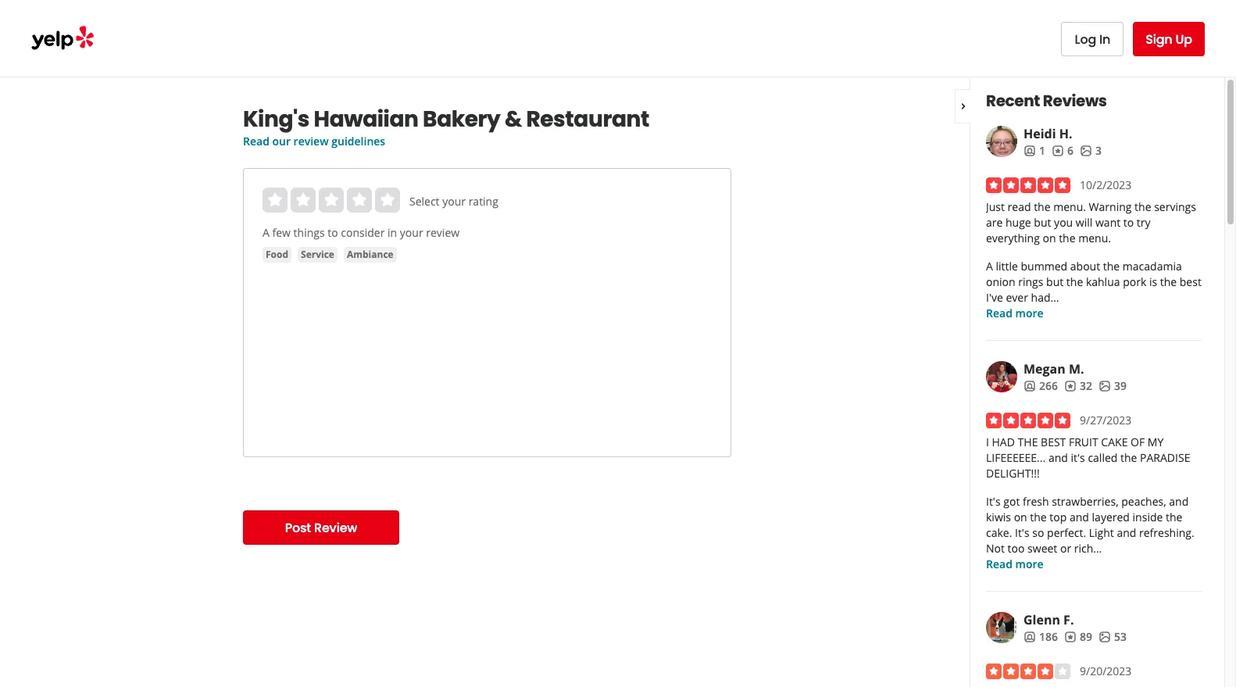 Task type: describe. For each thing, give the bounding box(es) containing it.
recent
[[987, 90, 1041, 112]]

want
[[1096, 215, 1121, 230]]

0 horizontal spatial it's
[[987, 494, 1001, 509]]

onion
[[987, 274, 1016, 289]]

kiwis
[[987, 510, 1012, 525]]

in
[[388, 225, 397, 240]]

h.
[[1060, 125, 1073, 142]]

sign up
[[1146, 30, 1193, 48]]

266
[[1040, 378, 1059, 393]]

service
[[301, 248, 335, 261]]

try
[[1137, 215, 1151, 230]]

inside
[[1133, 510, 1164, 525]]

reviews element for h.
[[1052, 143, 1074, 159]]

it's got fresh strawberries, peaches, and kiwis on the top and layered inside the cake. it's so perfect. light and refreshing. not too sweet or rich…
[[987, 494, 1195, 556]]

i've
[[987, 290, 1004, 305]]

9/27/2023
[[1081, 413, 1132, 428]]

read more for heidi h.
[[987, 306, 1044, 321]]

sign
[[1146, 30, 1173, 48]]

so
[[1033, 525, 1045, 540]]

or
[[1061, 541, 1072, 556]]

reviews element for m.
[[1065, 378, 1093, 394]]

ambiance
[[347, 248, 394, 261]]

but inside a little bummed about the macadamia onion rings but the kahlua pork is the best i've ever had…
[[1047, 274, 1064, 289]]

will
[[1076, 215, 1093, 230]]

warning
[[1090, 199, 1132, 214]]

the down the you
[[1060, 231, 1076, 246]]

16 friends v2 image for heidi h.
[[1024, 144, 1037, 157]]

the inside i had the best fruit cake of my lifeeeeee... and it's called the paradise delight!!!
[[1121, 450, 1138, 465]]

10/2/2023
[[1081, 177, 1132, 192]]

friends element for heidi h.
[[1024, 143, 1046, 159]]

megan
[[1024, 360, 1066, 378]]

log in button
[[1062, 22, 1124, 56]]

kahlua
[[1087, 274, 1121, 289]]

macadamia
[[1123, 259, 1183, 274]]

186
[[1040, 629, 1059, 644]]

things
[[294, 225, 325, 240]]

recent reviews
[[987, 90, 1108, 112]]

log
[[1075, 30, 1097, 48]]

friends element for megan m.
[[1024, 378, 1059, 394]]

of
[[1131, 435, 1146, 450]]

post review button
[[243, 511, 400, 545]]

photos element for heidi h.
[[1081, 143, 1102, 159]]

post review
[[285, 519, 358, 537]]

f.
[[1064, 611, 1075, 629]]

5 star rating image for heidi h.
[[987, 177, 1071, 193]]

read more button for heidi h.
[[987, 306, 1044, 321]]

the up so
[[1031, 510, 1047, 525]]

fruit
[[1070, 435, 1099, 450]]

the
[[1018, 435, 1039, 450]]

0 horizontal spatial to
[[328, 225, 338, 240]]

rating
[[469, 194, 499, 209]]

got
[[1004, 494, 1021, 509]]

more for heidi h.
[[1016, 306, 1044, 321]]

servings
[[1155, 199, 1197, 214]]

delight!!!
[[987, 466, 1040, 481]]

guidelines
[[332, 134, 386, 149]]

the up kahlua
[[1104, 259, 1121, 274]]

restaurant
[[526, 104, 650, 134]]

cake.
[[987, 525, 1013, 540]]

just
[[987, 199, 1005, 214]]

but inside "just read the menu. warning the servings are huge but you will want to try everything on the menu."
[[1035, 215, 1052, 230]]

perfect.
[[1048, 525, 1087, 540]]

6
[[1068, 143, 1074, 158]]

consider
[[341, 225, 385, 240]]

the down the about
[[1067, 274, 1084, 289]]

reviews element for f.
[[1065, 629, 1093, 645]]

the right read
[[1035, 199, 1051, 214]]

heidi
[[1024, 125, 1057, 142]]

rich…
[[1075, 541, 1103, 556]]

our
[[272, 134, 291, 149]]

photo of megan m. image
[[987, 361, 1018, 392]]

read more for megan m.
[[987, 557, 1044, 572]]

ever
[[1007, 290, 1029, 305]]

and down 'strawberries,'
[[1070, 510, 1090, 525]]

review for hawaiian
[[294, 134, 329, 149]]

53
[[1115, 629, 1127, 644]]

a for a few things to consider in your review
[[263, 225, 270, 240]]

refreshing.
[[1140, 525, 1195, 540]]

review for few
[[426, 225, 460, 240]]

light
[[1090, 525, 1115, 540]]

in
[[1100, 30, 1111, 48]]

not
[[987, 541, 1005, 556]]

bakery
[[423, 104, 501, 134]]

my
[[1148, 435, 1164, 450]]

paradise
[[1141, 450, 1191, 465]]

the up refreshing.
[[1167, 510, 1183, 525]]

4 star rating image
[[987, 664, 1071, 679]]

lifeeeeee...
[[987, 450, 1046, 465]]

reviews
[[1044, 90, 1108, 112]]

and down the layered
[[1118, 525, 1137, 540]]

just read the menu. warning the servings are huge but you will want to try everything on the menu.
[[987, 199, 1197, 246]]

photos element for megan m.
[[1099, 378, 1127, 394]]

0 vertical spatial your
[[443, 194, 466, 209]]

sign up button
[[1134, 22, 1206, 56]]

top
[[1050, 510, 1067, 525]]



Task type: locate. For each thing, give the bounding box(es) containing it.
menu. up the you
[[1054, 199, 1087, 214]]

log in
[[1075, 30, 1111, 48]]

megan m.
[[1024, 360, 1085, 378]]

16 review v2 image for f.
[[1065, 631, 1077, 643]]

about
[[1071, 259, 1101, 274]]

16 photos v2 image for heidi h.
[[1081, 144, 1093, 157]]

it's up kiwis
[[987, 494, 1001, 509]]

best
[[1041, 435, 1067, 450]]

1 horizontal spatial on
[[1043, 231, 1057, 246]]

read down the i've
[[987, 306, 1013, 321]]

5 star rating image up read
[[987, 177, 1071, 193]]

16 friends v2 image for glenn f.
[[1024, 631, 1037, 643]]

friends element containing 266
[[1024, 378, 1059, 394]]

5 star rating image for megan m.
[[987, 413, 1071, 428]]

you
[[1055, 215, 1074, 230]]

and up refreshing.
[[1170, 494, 1189, 509]]

1 vertical spatial review
[[426, 225, 460, 240]]

None radio
[[263, 188, 288, 213]]

2 vertical spatial photos element
[[1099, 629, 1127, 645]]

2 friends element from the top
[[1024, 378, 1059, 394]]

on
[[1043, 231, 1057, 246], [1015, 510, 1028, 525]]

review
[[314, 519, 358, 537]]

more
[[1016, 306, 1044, 321], [1016, 557, 1044, 572]]

more down sweet
[[1016, 557, 1044, 572]]

read
[[243, 134, 270, 149], [987, 306, 1013, 321], [987, 557, 1013, 572]]

i had the best fruit cake of my lifeeeeee... and it's called the paradise delight!!!
[[987, 435, 1191, 481]]

0 vertical spatial on
[[1043, 231, 1057, 246]]

0 horizontal spatial your
[[400, 225, 423, 240]]

16 photos v2 image for glenn f.
[[1099, 631, 1112, 643]]

0 horizontal spatial review
[[294, 134, 329, 149]]

to inside "just read the menu. warning the servings are huge but you will want to try everything on the menu."
[[1124, 215, 1135, 230]]

1 horizontal spatial to
[[1124, 215, 1135, 230]]

to left the try on the top right of the page
[[1124, 215, 1135, 230]]

reviews element down f. at the bottom
[[1065, 629, 1093, 645]]

1 vertical spatial read
[[987, 306, 1013, 321]]

photos element right 89
[[1099, 629, 1127, 645]]

2 vertical spatial friends element
[[1024, 629, 1059, 645]]

it's
[[987, 494, 1001, 509], [1016, 525, 1030, 540]]

16 friends v2 image left 186
[[1024, 631, 1037, 643]]

89
[[1081, 629, 1093, 644]]

read more
[[987, 306, 1044, 321], [987, 557, 1044, 572]]

reviews element containing 89
[[1065, 629, 1093, 645]]

glenn
[[1024, 611, 1061, 629]]

king's hawaiian bakery & restaurant link
[[243, 104, 732, 134]]

hawaiian
[[314, 104, 419, 134]]

1 vertical spatial but
[[1047, 274, 1064, 289]]

bummed
[[1021, 259, 1068, 274]]

and
[[1049, 450, 1069, 465], [1170, 494, 1189, 509], [1070, 510, 1090, 525], [1118, 525, 1137, 540]]

0 vertical spatial but
[[1035, 215, 1052, 230]]

read
[[1008, 199, 1032, 214]]

16 friends v2 image
[[1024, 144, 1037, 157], [1024, 631, 1037, 643]]

&
[[505, 104, 522, 134]]

a left few
[[263, 225, 270, 240]]

16 photos v2 image left 53
[[1099, 631, 1112, 643]]

a for a little bummed about the macadamia onion rings but the kahlua pork is the best i've ever had…
[[987, 259, 994, 274]]

read more down too
[[987, 557, 1044, 572]]

review down select your rating
[[426, 225, 460, 240]]

cake
[[1102, 435, 1129, 450]]

fresh
[[1023, 494, 1050, 509]]

layered
[[1093, 510, 1131, 525]]

m.
[[1069, 360, 1085, 378]]

had
[[993, 435, 1016, 450]]

photos element containing 39
[[1099, 378, 1127, 394]]

1 vertical spatial reviews element
[[1065, 378, 1093, 394]]

0 vertical spatial 5 star rating image
[[987, 177, 1071, 193]]

16 review v2 image for m.
[[1065, 380, 1077, 392]]

photos element for glenn f.
[[1099, 629, 1127, 645]]

friends element containing 186
[[1024, 629, 1059, 645]]

the up the try on the top right of the page
[[1135, 199, 1152, 214]]

read our review guidelines link
[[243, 134, 386, 149]]

a left 'little'
[[987, 259, 994, 274]]

food
[[266, 248, 289, 261]]

2 read more from the top
[[987, 557, 1044, 572]]

0 horizontal spatial on
[[1015, 510, 1028, 525]]

1 horizontal spatial your
[[443, 194, 466, 209]]

1 vertical spatial photos element
[[1099, 378, 1127, 394]]

1 horizontal spatial it's
[[1016, 525, 1030, 540]]

read left our
[[243, 134, 270, 149]]

2 read more button from the top
[[987, 557, 1044, 572]]

friends element
[[1024, 143, 1046, 159], [1024, 378, 1059, 394], [1024, 629, 1059, 645]]

review inside king's hawaiian bakery & restaurant read our review guidelines
[[294, 134, 329, 149]]

16 review v2 image for h.
[[1052, 144, 1065, 157]]

your right the in
[[400, 225, 423, 240]]

a little bummed about the macadamia onion rings but the kahlua pork is the best i've ever had…
[[987, 259, 1202, 305]]

the right is
[[1161, 274, 1178, 289]]

read more button for megan m.
[[987, 557, 1044, 572]]

1 vertical spatial 16 friends v2 image
[[1024, 631, 1037, 643]]

peaches,
[[1122, 494, 1167, 509]]

review
[[294, 134, 329, 149], [426, 225, 460, 240]]

0 vertical spatial it's
[[987, 494, 1001, 509]]

i
[[987, 435, 990, 450]]

3 friends element from the top
[[1024, 629, 1059, 645]]

to right things
[[328, 225, 338, 240]]

0 vertical spatial menu.
[[1054, 199, 1087, 214]]

0 vertical spatial more
[[1016, 306, 1044, 321]]

friends element containing 1
[[1024, 143, 1046, 159]]

1 vertical spatial a
[[987, 259, 994, 274]]

1 horizontal spatial review
[[426, 225, 460, 240]]

1 read more button from the top
[[987, 306, 1044, 321]]

reviews element down m.
[[1065, 378, 1093, 394]]

heidi h.
[[1024, 125, 1073, 142]]

had…
[[1032, 290, 1060, 305]]

king's hawaiian bakery & restaurant read our review guidelines
[[243, 104, 650, 149]]

select
[[410, 194, 440, 209]]

called
[[1089, 450, 1118, 465]]

1 horizontal spatial a
[[987, 259, 994, 274]]

friends element for glenn f.
[[1024, 629, 1059, 645]]

friends element down glenn
[[1024, 629, 1059, 645]]

16 review v2 image left the 32
[[1065, 380, 1077, 392]]

read more button
[[987, 306, 1044, 321], [987, 557, 1044, 572]]

read more button down too
[[987, 557, 1044, 572]]

None radio
[[291, 188, 316, 213], [319, 188, 344, 213], [347, 188, 372, 213], [375, 188, 400, 213], [291, 188, 316, 213], [319, 188, 344, 213], [347, 188, 372, 213], [375, 188, 400, 213]]

everything
[[987, 231, 1041, 246]]

post
[[285, 519, 311, 537]]

are
[[987, 215, 1003, 230]]

3
[[1096, 143, 1102, 158]]

2 vertical spatial 16 review v2 image
[[1065, 631, 1077, 643]]

1 friends element from the top
[[1024, 143, 1046, 159]]

1 vertical spatial on
[[1015, 510, 1028, 525]]

friends element down heidi
[[1024, 143, 1046, 159]]

read for megan m.
[[987, 557, 1013, 572]]

friends element down megan
[[1024, 378, 1059, 394]]

5 star rating image
[[987, 177, 1071, 193], [987, 413, 1071, 428]]

it's
[[1072, 450, 1086, 465]]

photo of glenn f. image
[[987, 612, 1018, 643]]

2 5 star rating image from the top
[[987, 413, 1071, 428]]

0 horizontal spatial a
[[263, 225, 270, 240]]

16 review v2 image left 89
[[1065, 631, 1077, 643]]

1 vertical spatial menu.
[[1079, 231, 1112, 246]]

your
[[443, 194, 466, 209], [400, 225, 423, 240]]

1 vertical spatial 16 review v2 image
[[1065, 380, 1077, 392]]

1 vertical spatial 5 star rating image
[[987, 413, 1071, 428]]

16 friends v2 image
[[1024, 380, 1037, 392]]

more for megan m.
[[1016, 557, 1044, 572]]

read inside king's hawaiian bakery & restaurant read our review guidelines
[[243, 134, 270, 149]]

more down the ever at the top of the page
[[1016, 306, 1044, 321]]

0 vertical spatial a
[[263, 225, 270, 240]]

read more down the ever at the top of the page
[[987, 306, 1044, 321]]

the down the of
[[1121, 450, 1138, 465]]

review right our
[[294, 134, 329, 149]]

photos element containing 3
[[1081, 143, 1102, 159]]

0 vertical spatial friends element
[[1024, 143, 1046, 159]]

reviews element containing 6
[[1052, 143, 1074, 159]]

1 16 friends v2 image from the top
[[1024, 144, 1037, 157]]

few
[[272, 225, 291, 240]]

16 photos v2 image for megan m.
[[1099, 380, 1112, 392]]

pork
[[1124, 274, 1147, 289]]

32
[[1081, 378, 1093, 393]]

little
[[996, 259, 1019, 274]]

1 vertical spatial read more button
[[987, 557, 1044, 572]]

1 vertical spatial read more
[[987, 557, 1044, 572]]

0 vertical spatial read more button
[[987, 306, 1044, 321]]

but up had…
[[1047, 274, 1064, 289]]

5 star rating image up the
[[987, 413, 1071, 428]]

16 photos v2 image left '39'
[[1099, 380, 1112, 392]]

a few things to consider in your review
[[263, 225, 460, 240]]

1 read more from the top
[[987, 306, 1044, 321]]

16 photos v2 image
[[1081, 144, 1093, 157], [1099, 380, 1112, 392], [1099, 631, 1112, 643]]

is
[[1150, 274, 1158, 289]]

close sidebar icon image
[[958, 100, 970, 112], [958, 100, 970, 112]]

select your rating
[[410, 194, 499, 209]]

2 vertical spatial read
[[987, 557, 1013, 572]]

king's
[[243, 104, 310, 134]]

39
[[1115, 378, 1127, 393]]

on down got
[[1015, 510, 1028, 525]]

16 review v2 image left 6
[[1052, 144, 1065, 157]]

a inside a little bummed about the macadamia onion rings but the kahlua pork is the best i've ever had…
[[987, 259, 994, 274]]

photos element
[[1081, 143, 1102, 159], [1099, 378, 1127, 394], [1099, 629, 1127, 645]]

on down the you
[[1043, 231, 1057, 246]]

1 vertical spatial it's
[[1016, 525, 1030, 540]]

and inside i had the best fruit cake of my lifeeeeee... and it's called the paradise delight!!!
[[1049, 450, 1069, 465]]

photos element right the 32
[[1099, 378, 1127, 394]]

menu. down will
[[1079, 231, 1112, 246]]

1 5 star rating image from the top
[[987, 177, 1071, 193]]

and down best
[[1049, 450, 1069, 465]]

1 vertical spatial 16 photos v2 image
[[1099, 380, 1112, 392]]

reviews element down h.
[[1052, 143, 1074, 159]]

sweet
[[1028, 541, 1058, 556]]

0 vertical spatial read
[[243, 134, 270, 149]]

0 vertical spatial photos element
[[1081, 143, 1102, 159]]

reviews element containing 32
[[1065, 378, 1093, 394]]

photo of heidi h. image
[[987, 126, 1018, 157]]

read for heidi h.
[[987, 306, 1013, 321]]

a
[[263, 225, 270, 240], [987, 259, 994, 274]]

read more button down the ever at the top of the page
[[987, 306, 1044, 321]]

16 review v2 image
[[1052, 144, 1065, 157], [1065, 380, 1077, 392], [1065, 631, 1077, 643]]

on inside "just read the menu. warning the servings are huge but you will want to try everything on the menu."
[[1043, 231, 1057, 246]]

rings
[[1019, 274, 1044, 289]]

but left the you
[[1035, 215, 1052, 230]]

0 vertical spatial 16 review v2 image
[[1052, 144, 1065, 157]]

0 vertical spatial read more
[[987, 306, 1044, 321]]

on inside it's got fresh strawberries, peaches, and kiwis on the top and layered inside the cake. it's so perfect. light and refreshing. not too sweet or rich…
[[1015, 510, 1028, 525]]

your left "rating"
[[443, 194, 466, 209]]

0 vertical spatial review
[[294, 134, 329, 149]]

2 vertical spatial reviews element
[[1065, 629, 1093, 645]]

16 friends v2 image left 1
[[1024, 144, 1037, 157]]

rating element
[[263, 188, 400, 213]]

glenn f.
[[1024, 611, 1075, 629]]

it's left so
[[1016, 525, 1030, 540]]

2 16 friends v2 image from the top
[[1024, 631, 1037, 643]]

16 photos v2 image left 3
[[1081, 144, 1093, 157]]

0 vertical spatial 16 photos v2 image
[[1081, 144, 1093, 157]]

1 more from the top
[[1016, 306, 1044, 321]]

0 vertical spatial 16 friends v2 image
[[1024, 144, 1037, 157]]

read down not
[[987, 557, 1013, 572]]

1
[[1040, 143, 1046, 158]]

huge
[[1006, 215, 1032, 230]]

up
[[1176, 30, 1193, 48]]

9/20/2023
[[1081, 664, 1132, 679]]

strawberries,
[[1053, 494, 1119, 509]]

1 vertical spatial friends element
[[1024, 378, 1059, 394]]

1 vertical spatial more
[[1016, 557, 1044, 572]]

0 vertical spatial reviews element
[[1052, 143, 1074, 159]]

1 vertical spatial your
[[400, 225, 423, 240]]

2 more from the top
[[1016, 557, 1044, 572]]

2 vertical spatial 16 photos v2 image
[[1099, 631, 1112, 643]]

photos element containing 53
[[1099, 629, 1127, 645]]

reviews element
[[1052, 143, 1074, 159], [1065, 378, 1093, 394], [1065, 629, 1093, 645]]

best
[[1180, 274, 1202, 289]]

photos element right 6
[[1081, 143, 1102, 159]]



Task type: vqa. For each thing, say whether or not it's contained in the screenshot.
few
yes



